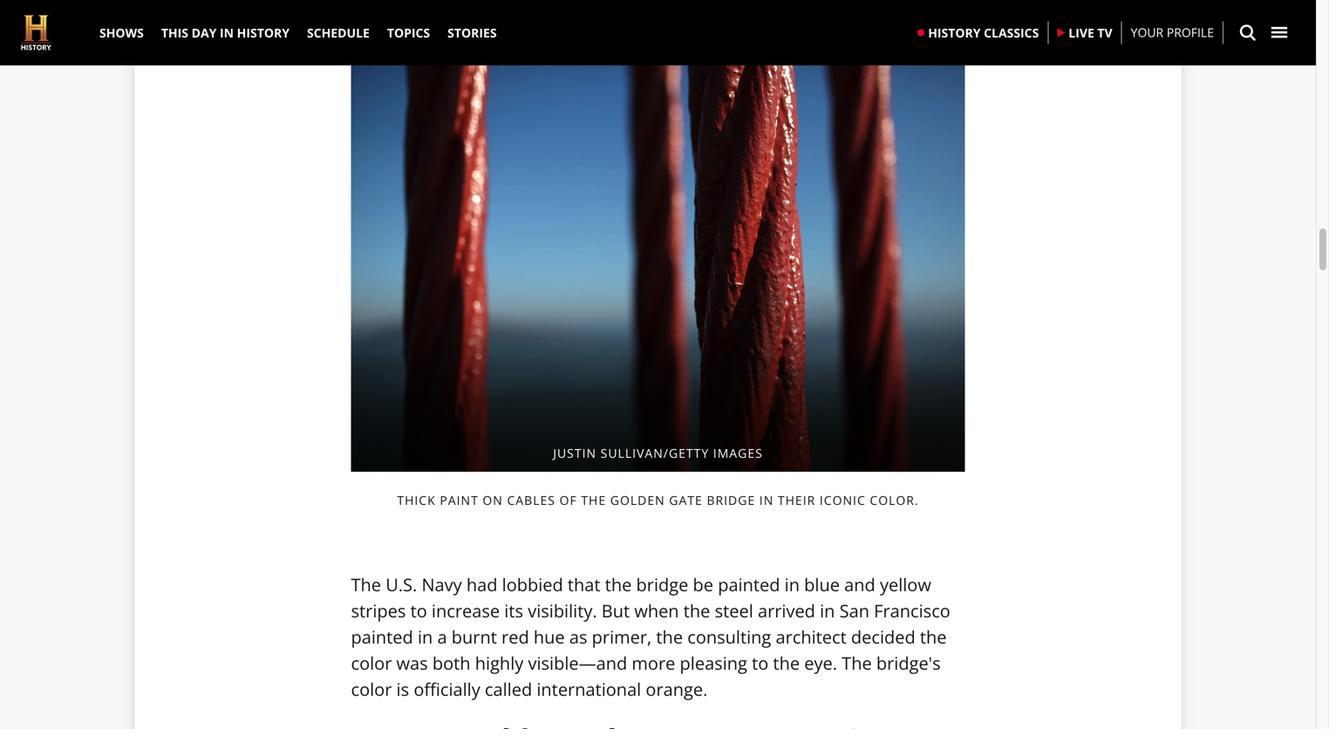 Task type: describe. For each thing, give the bounding box(es) containing it.
2 color from the top
[[351, 678, 392, 702]]

had
[[467, 573, 498, 597]]

your
[[1131, 24, 1164, 41]]

justin sullivan/getty images
[[553, 445, 763, 461]]

blue
[[805, 573, 840, 597]]

paint
[[440, 492, 479, 509]]

history logo image
[[21, 15, 51, 50]]

stories
[[448, 24, 497, 41]]

and
[[845, 573, 876, 597]]

1 horizontal spatial history
[[929, 24, 981, 41]]

on
[[483, 492, 503, 509]]

this day in history link
[[153, 0, 298, 65]]

tv
[[1098, 24, 1113, 41]]

hue
[[534, 625, 565, 649]]

the down francisco on the bottom
[[921, 625, 947, 649]]

in left the a
[[418, 625, 433, 649]]

the down when
[[657, 625, 683, 649]]

lobbied
[[502, 573, 563, 597]]

yellow
[[880, 573, 932, 597]]

iconic
[[820, 492, 866, 509]]

0 vertical spatial to
[[411, 599, 427, 623]]

san
[[840, 599, 870, 623]]

0 vertical spatial painted
[[718, 573, 781, 597]]

in down blue
[[820, 599, 835, 623]]

but
[[602, 599, 630, 623]]

1 vertical spatial to
[[752, 652, 769, 676]]

bridge's
[[877, 652, 941, 676]]

of
[[560, 492, 577, 509]]

primer,
[[592, 625, 652, 649]]

the u.s. navy had lobbied that the bridge be painted in blue and yellow stripes to increase its visibility. but when the steel arrived in san francisco painted in a burnt red hue as primer, the consulting architect decided the color was both highly visible—and more pleasing to the eye. the bridge's color is officially called international orange.
[[351, 573, 951, 702]]

history classics
[[929, 24, 1040, 41]]

its
[[505, 599, 524, 623]]

burnt
[[452, 625, 497, 649]]

1 vertical spatial the
[[842, 652, 872, 676]]

sullivan/getty
[[601, 445, 710, 461]]

0 horizontal spatial painted
[[351, 625, 413, 649]]

u.s.
[[386, 573, 417, 597]]

live
[[1069, 24, 1095, 41]]

decided
[[852, 625, 916, 649]]

both
[[433, 652, 471, 676]]

a
[[438, 625, 447, 649]]

stories link
[[439, 0, 506, 65]]

day
[[192, 24, 217, 41]]

your profile link
[[1131, 23, 1215, 42]]

bridge
[[637, 573, 689, 597]]

red
[[502, 625, 529, 649]]

bridge
[[707, 492, 756, 509]]

justin
[[553, 445, 597, 461]]

history classics link
[[909, 9, 1048, 57]]

the up but
[[605, 573, 632, 597]]



Task type: locate. For each thing, give the bounding box(es) containing it.
painted up steel
[[718, 573, 781, 597]]

color left is
[[351, 678, 392, 702]]

thick
[[397, 492, 436, 509]]

this
[[161, 24, 188, 41]]

architect
[[776, 625, 847, 649]]

the up stripes
[[351, 573, 381, 597]]

color left was
[[351, 652, 392, 676]]

0 horizontal spatial history
[[237, 24, 290, 41]]

0 vertical spatial the
[[351, 573, 381, 597]]

orange.
[[646, 678, 708, 702]]

images
[[714, 445, 763, 461]]

topics
[[387, 24, 430, 41]]

live tv
[[1069, 24, 1113, 41]]

in up arrived
[[785, 573, 800, 597]]

schedule
[[307, 24, 370, 41]]

to down consulting
[[752, 652, 769, 676]]

color.
[[870, 492, 919, 509]]

international
[[537, 678, 642, 702]]

in
[[760, 492, 774, 509], [785, 573, 800, 597], [820, 599, 835, 623], [418, 625, 433, 649]]

painted down stripes
[[351, 625, 413, 649]]

that
[[568, 573, 601, 597]]

1 color from the top
[[351, 652, 392, 676]]

this day in history
[[161, 24, 290, 41]]

1 vertical spatial color
[[351, 678, 392, 702]]

profile
[[1167, 24, 1215, 41]]

your profile
[[1131, 24, 1215, 41]]

0 horizontal spatial the
[[351, 573, 381, 597]]

visible—and
[[528, 652, 628, 676]]

when
[[635, 599, 679, 623]]

1 horizontal spatial painted
[[718, 573, 781, 597]]

steel
[[715, 599, 754, 623]]

the
[[581, 492, 607, 509], [605, 573, 632, 597], [684, 599, 711, 623], [657, 625, 683, 649], [921, 625, 947, 649], [774, 652, 800, 676]]

increase
[[432, 599, 500, 623]]

1 vertical spatial painted
[[351, 625, 413, 649]]

shows
[[99, 24, 144, 41]]

painted
[[718, 573, 781, 597], [351, 625, 413, 649]]

to
[[411, 599, 427, 623], [752, 652, 769, 676]]

1 horizontal spatial to
[[752, 652, 769, 676]]

the left the "eye."
[[774, 652, 800, 676]]

gate
[[670, 492, 703, 509]]

in left their
[[760, 492, 774, 509]]

is
[[397, 678, 409, 702]]

classics
[[984, 24, 1040, 41]]

color of the golden gate bridge image
[[351, 57, 966, 472]]

1 horizontal spatial the
[[842, 652, 872, 676]]

was
[[397, 652, 428, 676]]

visibility.
[[528, 599, 597, 623]]

highly
[[475, 652, 524, 676]]

the right the "eye."
[[842, 652, 872, 676]]

the right of
[[581, 492, 607, 509]]

the
[[351, 573, 381, 597], [842, 652, 872, 676]]

navy
[[422, 573, 462, 597]]

the down be
[[684, 599, 711, 623]]

schedule link
[[298, 0, 379, 65]]

0 horizontal spatial to
[[411, 599, 427, 623]]

thick paint on cables of the golden gate bridge in their iconic color.
[[397, 492, 919, 509]]

history left classics
[[929, 24, 981, 41]]

0 vertical spatial color
[[351, 652, 392, 676]]

francisco
[[875, 599, 951, 623]]

history
[[929, 24, 981, 41], [237, 24, 290, 41]]

to down u.s.
[[411, 599, 427, 623]]

live tv link
[[1049, 9, 1122, 57]]

as
[[570, 625, 588, 649]]

color
[[351, 652, 392, 676], [351, 678, 392, 702]]

pleasing
[[680, 652, 748, 676]]

consulting
[[688, 625, 772, 649]]

their
[[778, 492, 816, 509]]

more
[[632, 652, 676, 676]]

eye.
[[805, 652, 838, 676]]

officially
[[414, 678, 481, 702]]

history right 'in'
[[237, 24, 290, 41]]

be
[[693, 573, 714, 597]]

stripes
[[351, 599, 406, 623]]

topics link
[[379, 0, 439, 65]]

open menu image
[[1271, 24, 1289, 41]]

cables
[[507, 492, 556, 509]]

arrived
[[758, 599, 816, 623]]

called
[[485, 678, 532, 702]]

in
[[220, 24, 234, 41]]

golden
[[611, 492, 666, 509]]

shows link
[[91, 0, 153, 65]]



Task type: vqa. For each thing, say whether or not it's contained in the screenshot.
"PROFILE"
yes



